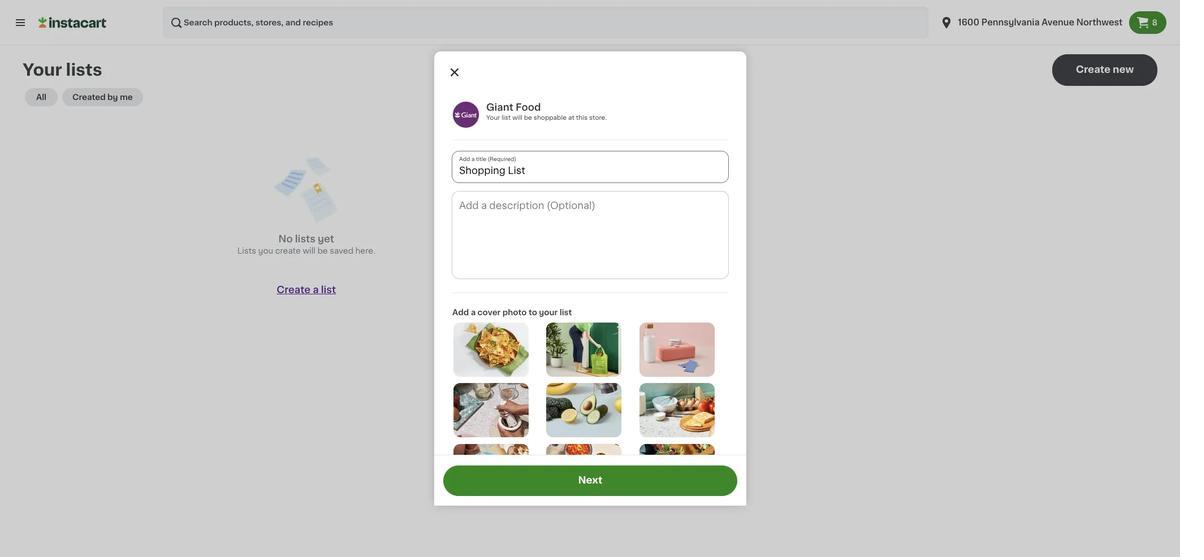 Task type: locate. For each thing, give the bounding box(es) containing it.
0 horizontal spatial will
[[303, 247, 315, 255]]

lists inside no lists yet lists you create will be saved here.
[[295, 235, 315, 244]]

no lists yet lists you create will be saved here.
[[237, 235, 375, 255]]

list down 'saved'
[[321, 286, 336, 295]]

a person with white painted nails grinding some spices with a mortar and pestle. image
[[453, 384, 528, 438]]

by
[[107, 93, 118, 101]]

lists for your
[[66, 62, 102, 78]]

be down food
[[524, 115, 532, 121]]

1 vertical spatial be
[[317, 247, 328, 255]]

0 vertical spatial will
[[512, 115, 522, 121]]

0 vertical spatial a
[[313, 286, 319, 295]]

list inside giant food your list will be shoppable at this store.
[[501, 115, 511, 121]]

1 horizontal spatial a
[[471, 309, 475, 317]]

created by me
[[72, 93, 133, 101]]

1 horizontal spatial be
[[524, 115, 532, 121]]

lists right no
[[295, 235, 315, 244]]

next button
[[443, 466, 737, 496]]

1 vertical spatial create
[[277, 286, 310, 295]]

0 vertical spatial lists
[[66, 62, 102, 78]]

0 horizontal spatial a
[[313, 286, 319, 295]]

1 horizontal spatial will
[[512, 115, 522, 121]]

0 horizontal spatial be
[[317, 247, 328, 255]]

your
[[23, 62, 62, 78], [486, 115, 500, 121]]

a small bottle of milk, a bowl and a whisk, a carton of 6 eggs, a bunch of tomatoes on the vine, sliced cheese, a head of lettuce, and a loaf of bread. image
[[639, 384, 715, 438]]

1 horizontal spatial list
[[501, 115, 511, 121]]

list_add_items dialog
[[434, 51, 746, 558]]

0 horizontal spatial list
[[321, 286, 336, 295]]

giant food logo image
[[452, 101, 479, 128]]

a right add
[[471, 309, 475, 317]]

a
[[313, 286, 319, 295], [471, 309, 475, 317]]

add a cover photo to your list
[[452, 309, 572, 317]]

a table with people sitting around it with a bowl of potato chips, doritos, and cheetos. image
[[546, 444, 622, 499]]

1 horizontal spatial create
[[1076, 65, 1111, 74]]

1 vertical spatial list
[[321, 286, 336, 295]]

create
[[1076, 65, 1111, 74], [277, 286, 310, 295]]

0 vertical spatial be
[[524, 115, 532, 121]]

will
[[512, 115, 522, 121], [303, 247, 315, 255]]

will down food
[[512, 115, 522, 121]]

1 horizontal spatial lists
[[295, 235, 315, 244]]

1 vertical spatial will
[[303, 247, 315, 255]]

create down create
[[277, 286, 310, 295]]

None text field
[[452, 192, 728, 279]]

this
[[576, 115, 587, 121]]

your up all button
[[23, 62, 62, 78]]

0 horizontal spatial your
[[23, 62, 62, 78]]

0 vertical spatial create
[[1076, 65, 1111, 74]]

0 vertical spatial your
[[23, 62, 62, 78]]

instacart logo image
[[38, 16, 106, 29]]

1 vertical spatial lists
[[295, 235, 315, 244]]

list down "giant"
[[501, 115, 511, 121]]

no
[[279, 235, 293, 244]]

a inside dialog
[[471, 309, 475, 317]]

your down "giant"
[[486, 115, 500, 121]]

be inside giant food your list will be shoppable at this store.
[[524, 115, 532, 121]]

0 horizontal spatial create
[[277, 286, 310, 295]]

2 vertical spatial list
[[559, 309, 572, 317]]

created
[[72, 93, 106, 101]]

0 horizontal spatial lists
[[66, 62, 102, 78]]

create left new on the right top of the page
[[1076, 65, 1111, 74]]

list right your
[[559, 309, 572, 317]]

be
[[524, 115, 532, 121], [317, 247, 328, 255]]

1 vertical spatial your
[[486, 115, 500, 121]]

8 button
[[1129, 11, 1167, 34]]

1 vertical spatial a
[[471, 309, 475, 317]]

1 horizontal spatial your
[[486, 115, 500, 121]]

be down 'yet'
[[317, 247, 328, 255]]

lists up created
[[66, 62, 102, 78]]

list
[[501, 115, 511, 121], [321, 286, 336, 295], [559, 309, 572, 317]]

0 vertical spatial list
[[501, 115, 511, 121]]

a for add
[[471, 309, 475, 317]]

will right create
[[303, 247, 315, 255]]

create inside create new button
[[1076, 65, 1111, 74]]

at
[[568, 115, 574, 121]]

your inside giant food your list will be shoppable at this store.
[[486, 115, 500, 121]]

to
[[528, 309, 537, 317]]

lists
[[66, 62, 102, 78], [295, 235, 315, 244]]

store.
[[589, 115, 607, 121]]

a down no lists yet lists you create will be saved here.
[[313, 286, 319, 295]]



Task type: vqa. For each thing, say whether or not it's contained in the screenshot.
"Pets"
no



Task type: describe. For each thing, give the bounding box(es) containing it.
bowl of nachos covered in cheese. image
[[453, 323, 528, 377]]

giant
[[486, 103, 513, 112]]

create new button
[[1052, 54, 1157, 86]]

all button
[[25, 88, 58, 106]]

yet
[[318, 235, 334, 244]]

will inside giant food your list will be shoppable at this store.
[[512, 115, 522, 121]]

cover
[[477, 309, 500, 317]]

created by me button
[[62, 88, 143, 106]]

create a list
[[277, 286, 336, 295]]

saved
[[330, 247, 353, 255]]

your
[[539, 309, 557, 317]]

next
[[578, 476, 602, 485]]

none text field inside "list_add_items" dialog
[[452, 192, 728, 279]]

create for create a list
[[277, 286, 310, 295]]

a water bottle, yoga block, stretch band, and ear buds. image
[[639, 323, 715, 377]]

you
[[258, 247, 273, 255]]

giant food your list will be shoppable at this store.
[[486, 103, 607, 121]]

create
[[275, 247, 301, 255]]

shoppable
[[533, 115, 566, 121]]

all
[[36, 93, 46, 101]]

create a list link
[[277, 286, 336, 295]]

photo
[[502, 309, 526, 317]]

a table with people sitting around it with nachos and cheese, guacamole, and mixed chips. image
[[639, 444, 715, 499]]

a table with two people sitting around it eating sandwiches with 2 glasses of lemon water, and cut vegetables on a plate. image
[[453, 444, 528, 499]]

create for create new
[[1076, 65, 1111, 74]]

a bunch of kale, a sliced lemon, a half of an avocado, a cucumber, a bunch of bananas, and a blender. image
[[546, 384, 622, 438]]

me
[[120, 93, 133, 101]]

8
[[1152, 19, 1157, 27]]

food
[[515, 103, 541, 112]]

add
[[452, 309, 469, 317]]

here.
[[355, 247, 375, 255]]

Add a title (Required) text field
[[452, 152, 728, 183]]

a for create
[[313, 286, 319, 295]]

will inside no lists yet lists you create will be saved here.
[[303, 247, 315, 255]]

2 horizontal spatial list
[[559, 309, 572, 317]]

your lists
[[23, 62, 102, 78]]

new
[[1113, 65, 1134, 74]]

lists
[[237, 247, 256, 255]]

create new
[[1076, 65, 1134, 74]]

an shopper setting a bag of groceries down at someone's door. image
[[546, 323, 622, 377]]

be inside no lists yet lists you create will be saved here.
[[317, 247, 328, 255]]

lists for no
[[295, 235, 315, 244]]



